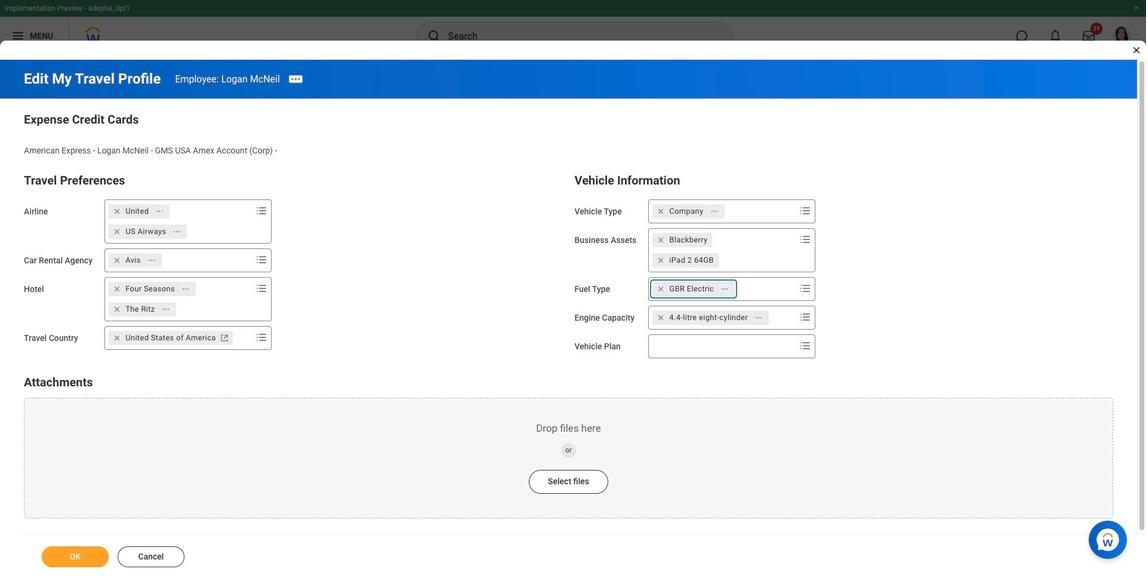 Task type: locate. For each thing, give the bounding box(es) containing it.
related actions image for avis element
[[147, 256, 156, 264]]

close environment banner image
[[1134, 4, 1141, 11]]

x small image for the 'us airways' element in the top of the page
[[111, 226, 123, 238]]

related actions image down four seasons, press delete to clear value. option
[[162, 305, 170, 313]]

x small image left avis element
[[111, 254, 123, 266]]

1 prompts image from the top
[[799, 204, 813, 218]]

main content
[[0, 60, 1147, 578]]

us airways element
[[126, 226, 166, 237]]

four seasons element
[[126, 284, 175, 294]]

related actions image for four seasons element
[[182, 285, 190, 293]]

the ritz element
[[126, 304, 155, 315]]

1 vertical spatial x small image
[[111, 254, 123, 266]]

x small image inside ipad 2 64gb, press delete to clear value. option
[[655, 254, 667, 266]]

dialog
[[0, 0, 1147, 578]]

related actions image right the 'us airways' element in the top of the page
[[173, 227, 181, 236]]

prompts image
[[255, 204, 269, 218], [255, 253, 269, 267], [255, 281, 269, 296], [799, 281, 813, 296], [255, 330, 269, 344]]

related actions image up search field
[[755, 313, 763, 322]]

related actions image for the ritz element
[[162, 305, 170, 313]]

related actions image inside the avis, press delete to clear value. option
[[147, 256, 156, 264]]

x small image
[[655, 234, 667, 246], [111, 254, 123, 266], [111, 332, 123, 344]]

related actions image right united element
[[155, 207, 164, 215]]

x small image down gbr electric, press delete to clear value. option
[[655, 312, 667, 324]]

us airways, press delete to clear value. option
[[109, 224, 187, 239]]

2 vertical spatial x small image
[[111, 332, 123, 344]]

related actions image inside united, press delete to clear value. option
[[155, 207, 164, 215]]

united states of america element
[[126, 333, 216, 343]]

banner
[[0, 0, 1147, 55]]

x small image left the 'us airways' element in the top of the page
[[111, 226, 123, 238]]

x small image left the ritz element
[[111, 303, 123, 315]]

related actions image
[[710, 207, 719, 215], [173, 227, 181, 236], [162, 305, 170, 313], [755, 313, 763, 322]]

x small image left 'gbr electric' element at right
[[655, 283, 667, 295]]

items selected for airline list box
[[105, 202, 253, 241]]

x small image inside the blackberry, press delete to clear value. option
[[655, 234, 667, 246]]

related actions image inside four seasons, press delete to clear value. option
[[182, 285, 190, 293]]

items selected for hotel list box
[[105, 279, 253, 319]]

company element
[[670, 206, 704, 217]]

related actions image up 4.4-litre eight-cylinder, press delete to clear value. "option"
[[721, 285, 729, 293]]

x small image for four seasons element
[[111, 283, 123, 295]]

related actions image for 'gbr electric' element at right
[[721, 285, 729, 293]]

x small image for 'gbr electric' element at right
[[655, 283, 667, 295]]

the ritz, press delete to clear value. option
[[109, 302, 176, 316]]

x small image for 4.4-litre eight-cylinder element
[[655, 312, 667, 324]]

x small image for united element
[[111, 205, 123, 217]]

0 vertical spatial x small image
[[655, 234, 667, 246]]

x small image inside four seasons, press delete to clear value. option
[[111, 283, 123, 295]]

x small image left united element
[[111, 205, 123, 217]]

prompts image for united states of america, press delete to clear value, ctrl + enter opens in new window. option
[[255, 330, 269, 344]]

x small image inside united states of america, press delete to clear value, ctrl + enter opens in new window. option
[[111, 332, 123, 344]]

x small image inside company, press delete to clear value. option
[[655, 205, 667, 217]]

x small image left company element
[[655, 205, 667, 217]]

profile logan mcneil element
[[1106, 23, 1140, 49]]

x small image for ipad 2 64gb element
[[655, 254, 667, 266]]

gbr electric, press delete to clear value. option
[[653, 282, 735, 296]]

group
[[24, 110, 1114, 156], [24, 171, 563, 350], [575, 171, 1114, 358]]

ipad 2 64gb, press delete to clear value. option
[[653, 253, 719, 267]]

x small image down the blackberry, press delete to clear value. option
[[655, 254, 667, 266]]

related actions image
[[155, 207, 164, 215], [147, 256, 156, 264], [182, 285, 190, 293], [721, 285, 729, 293]]

united element
[[126, 206, 149, 217]]

related actions image right avis element
[[147, 256, 156, 264]]

x small image inside united, press delete to clear value. option
[[111, 205, 123, 217]]

related actions image right four seasons element
[[182, 285, 190, 293]]

Search field
[[649, 336, 796, 357]]

x small image inside the ritz, press delete to clear value. option
[[111, 303, 123, 315]]

x small image
[[111, 205, 123, 217], [655, 205, 667, 217], [111, 226, 123, 238], [655, 254, 667, 266], [111, 283, 123, 295], [655, 283, 667, 295], [111, 303, 123, 315], [655, 312, 667, 324]]

x small image inside 4.4-litre eight-cylinder, press delete to clear value. "option"
[[655, 312, 667, 324]]

prompts image
[[799, 204, 813, 218], [799, 232, 813, 247], [799, 310, 813, 324], [799, 339, 813, 353]]

x small image down the ritz, press delete to clear value. option
[[111, 332, 123, 344]]

related actions image for company element
[[710, 207, 719, 215]]

x small image inside gbr electric, press delete to clear value. option
[[655, 283, 667, 295]]

x small image up the ritz, press delete to clear value. option
[[111, 283, 123, 295]]

4.4-litre eight-cylinder, press delete to clear value. option
[[653, 310, 769, 325]]

related actions image inside gbr electric, press delete to clear value. option
[[721, 285, 729, 293]]

ipad 2 64gb element
[[670, 255, 714, 266]]

x small image inside us airways, press delete to clear value. option
[[111, 226, 123, 238]]

x small image left blackberry element
[[655, 234, 667, 246]]

related actions image right company element
[[710, 207, 719, 215]]



Task type: vqa. For each thing, say whether or not it's contained in the screenshot.
Profile Logan McNeil ELEMENT
yes



Task type: describe. For each thing, give the bounding box(es) containing it.
related actions image for 4.4-litre eight-cylinder element
[[755, 313, 763, 322]]

united, press delete to clear value. option
[[109, 204, 170, 218]]

gbr electric element
[[670, 284, 714, 294]]

close edit my travel profile image
[[1132, 45, 1142, 55]]

workday assistant region
[[1089, 516, 1132, 559]]

blackberry element
[[670, 235, 708, 245]]

3 prompts image from the top
[[799, 310, 813, 324]]

united states of america, press delete to clear value, ctrl + enter opens in new window. option
[[109, 331, 233, 345]]

four seasons, press delete to clear value. option
[[109, 282, 196, 296]]

x small image for united states of america element
[[111, 332, 123, 344]]

2 prompts image from the top
[[799, 232, 813, 247]]

related actions image for united element
[[155, 207, 164, 215]]

employee: logan mcneil element
[[175, 73, 280, 85]]

ext link image
[[218, 332, 230, 344]]

x small image for the ritz element
[[111, 303, 123, 315]]

blackberry, press delete to clear value. option
[[653, 233, 713, 247]]

prompts image for gbr electric, press delete to clear value. option
[[799, 281, 813, 296]]

avis, press delete to clear value. option
[[109, 253, 162, 267]]

avis element
[[126, 255, 141, 266]]

4 prompts image from the top
[[799, 339, 813, 353]]

attachments region
[[24, 373, 1114, 518]]

search image
[[427, 29, 441, 43]]

company, press delete to clear value. option
[[653, 204, 725, 218]]

related actions image for the 'us airways' element in the top of the page
[[173, 227, 181, 236]]

american express - logan mcneil - gms usa amex account (corp) - element
[[24, 143, 277, 155]]

4.4-litre eight-cylinder element
[[670, 312, 748, 323]]

prompts image for the avis, press delete to clear value. option
[[255, 253, 269, 267]]

notifications large image
[[1050, 30, 1062, 42]]

x small image for blackberry element
[[655, 234, 667, 246]]

inbox large image
[[1083, 30, 1095, 42]]

x small image for avis element
[[111, 254, 123, 266]]

x small image for company element
[[655, 205, 667, 217]]

items selected for business assets list box
[[649, 230, 798, 270]]



